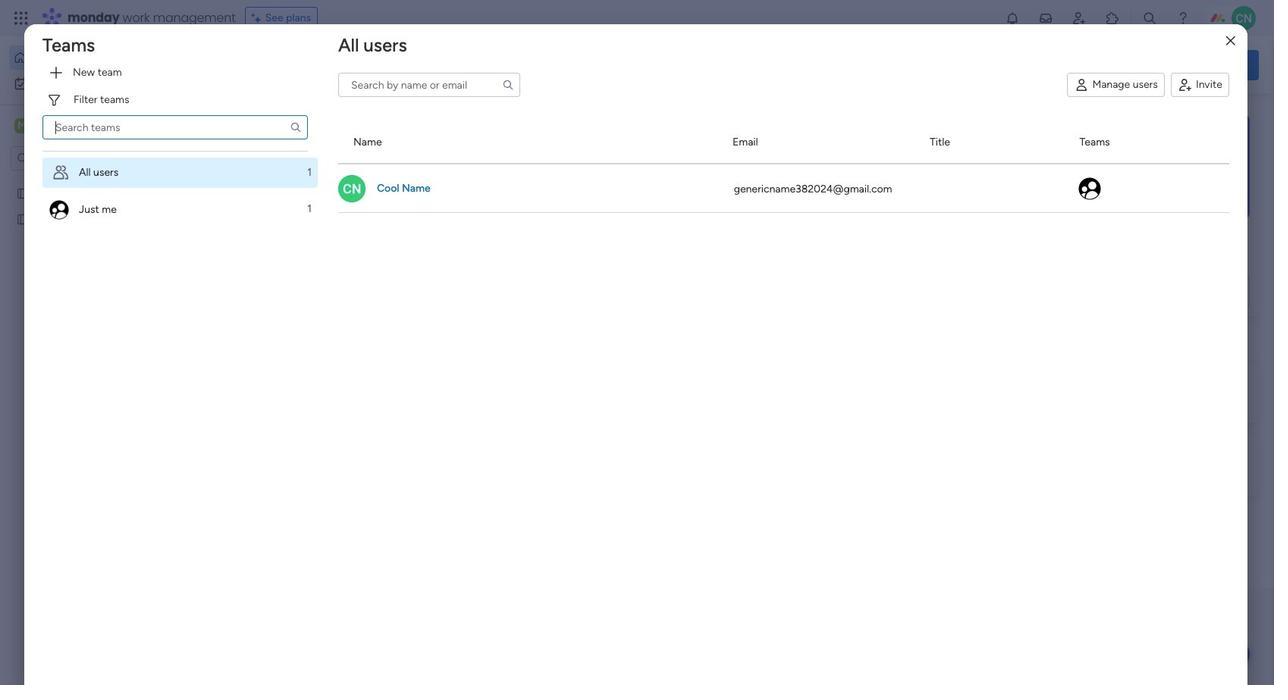 Task type: vqa. For each thing, say whether or not it's contained in the screenshot.
Update feed icon
yes



Task type: locate. For each thing, give the bounding box(es) containing it.
1 vertical spatial search image
[[290, 121, 302, 134]]

templates image image
[[1045, 115, 1246, 219]]

None search field
[[338, 73, 520, 97], [42, 115, 308, 140]]

search everything image
[[1142, 11, 1158, 26]]

Search teams search field
[[42, 115, 308, 140]]

close recently visited image
[[234, 124, 253, 142]]

0 vertical spatial none search field
[[338, 73, 520, 97]]

list box
[[0, 177, 193, 437]]

0 vertical spatial cool name image
[[1232, 6, 1256, 30]]

row
[[338, 122, 1230, 164], [338, 164, 1230, 213]]

public board image
[[16, 212, 30, 226]]

cool name image inside row
[[338, 175, 366, 202]]

0 vertical spatial search image
[[502, 79, 514, 91]]

none search field search teams
[[42, 115, 308, 140]]

1 horizontal spatial none search field
[[338, 73, 520, 97]]

0 horizontal spatial cool name image
[[338, 175, 366, 202]]

1 horizontal spatial cool name image
[[1232, 6, 1256, 30]]

cool name image
[[1232, 6, 1256, 30], [338, 175, 366, 202]]

Search by name or email search field
[[338, 73, 520, 97]]

0 horizontal spatial none search field
[[42, 115, 308, 140]]

0 horizontal spatial search image
[[290, 121, 302, 134]]

grid
[[338, 122, 1230, 686]]

option
[[9, 46, 184, 70], [9, 71, 184, 96], [42, 158, 318, 188], [0, 179, 193, 182], [42, 194, 318, 224]]

1 vertical spatial none search field
[[42, 115, 308, 140]]

select product image
[[14, 11, 29, 26]]

search image
[[502, 79, 514, 91], [290, 121, 302, 134]]

invite members image
[[1072, 11, 1087, 26]]

1 horizontal spatial search image
[[502, 79, 514, 91]]

close image
[[1226, 35, 1235, 47]]

notifications image
[[1005, 11, 1020, 26]]

1 vertical spatial cool name image
[[338, 175, 366, 202]]



Task type: describe. For each thing, give the bounding box(es) containing it.
quick search results list box
[[234, 142, 995, 343]]

getting started element
[[1032, 362, 1259, 423]]

2 row from the top
[[338, 164, 1230, 213]]

Search in workspace field
[[32, 150, 127, 167]]

see plans image
[[252, 10, 265, 27]]

search image for search by name or email search box
[[502, 79, 514, 91]]

help center element
[[1032, 435, 1259, 496]]

workspace selection element
[[14, 117, 127, 137]]

none search field search by name or email
[[338, 73, 520, 97]]

update feed image
[[1038, 11, 1054, 26]]

monday marketplace image
[[1105, 11, 1120, 26]]

workspace image
[[14, 118, 30, 134]]

1 row from the top
[[338, 122, 1230, 164]]

help image
[[1176, 11, 1191, 26]]

search image for search teams search box
[[290, 121, 302, 134]]

public board image
[[16, 186, 30, 200]]



